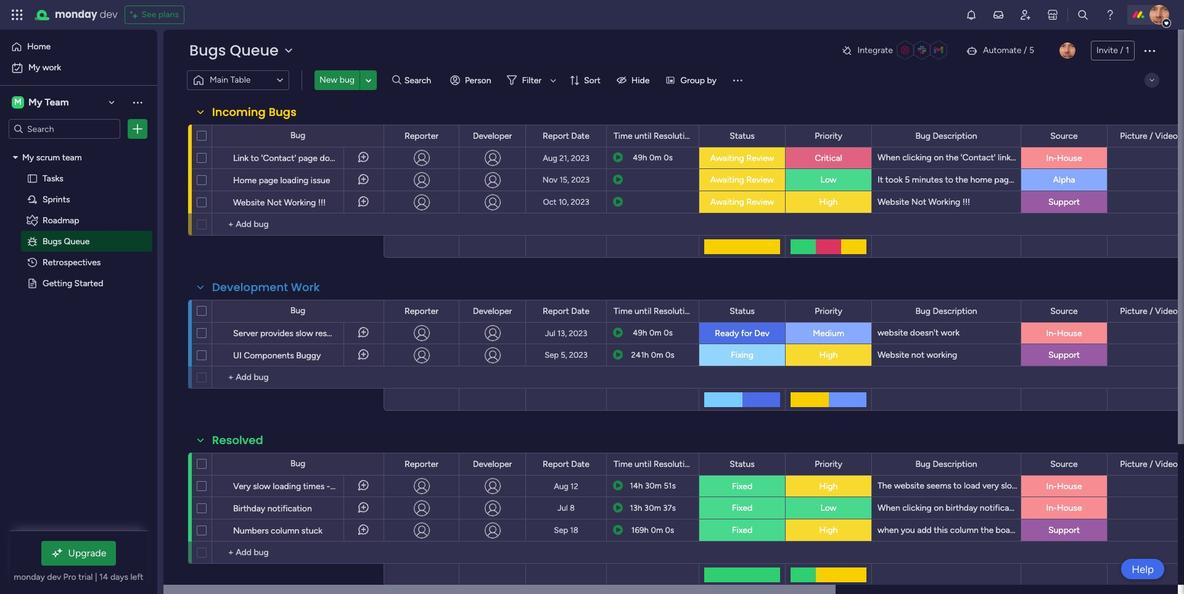 Task type: locate. For each thing, give the bounding box(es) containing it.
components
[[244, 350, 294, 361]]

1 priority field from the top
[[812, 129, 846, 143]]

priority field for development work
[[812, 304, 846, 318]]

0 vertical spatial video
[[1156, 130, 1178, 141]]

Development Work field
[[209, 279, 323, 296]]

list box
[[0, 144, 157, 460]]

0 horizontal spatial working
[[284, 197, 316, 208]]

1 reporter from the top
[[405, 130, 439, 141]]

jul left "8"
[[558, 503, 568, 513]]

time down "hide" popup button at the right
[[614, 130, 633, 141]]

2 vertical spatial until
[[635, 459, 652, 469]]

2 vertical spatial work
[[941, 328, 960, 338]]

Developer field
[[470, 129, 515, 143], [470, 304, 515, 318], [470, 457, 515, 471]]

2 when from the top
[[878, 502, 901, 513]]

report date field for development work
[[540, 304, 593, 318]]

report for work
[[543, 306, 569, 316]]

2 vertical spatial o
[[1180, 459, 1185, 469]]

public board image
[[27, 172, 38, 184]]

2 video from the top
[[1156, 306, 1178, 316]]

2 horizontal spatial bugs
[[269, 104, 297, 120]]

0 vertical spatial aug
[[543, 153, 558, 163]]

monday left pro
[[14, 572, 45, 582]]

2023 right 5,
[[569, 350, 588, 360]]

2 time until resolution field from the top
[[611, 304, 695, 318]]

/ for second picture / video o field from the bottom
[[1150, 306, 1153, 316]]

on up the when you add this column the board gets stuck
[[934, 502, 944, 513]]

filter button
[[502, 70, 561, 90]]

1 vertical spatial fixed
[[732, 503, 753, 513]]

1 horizontal spatial dev
[[100, 7, 118, 22]]

0 horizontal spatial queue
[[64, 236, 90, 246]]

1 report date from the top
[[543, 130, 590, 141]]

0 vertical spatial fixed
[[732, 481, 753, 491]]

0 horizontal spatial monday
[[14, 572, 45, 582]]

0 vertical spatial 49h
[[633, 153, 647, 162]]

loading for slow
[[273, 481, 301, 492]]

search everything image
[[1077, 9, 1090, 21]]

house
[[1057, 153, 1082, 163], [1057, 328, 1082, 338], [1057, 481, 1082, 491], [1057, 503, 1082, 513]]

2 awaiting review from the top
[[710, 175, 774, 185]]

Report Date field
[[540, 129, 593, 143], [540, 304, 593, 318], [540, 457, 593, 471]]

0 vertical spatial is
[[392, 481, 398, 492]]

3 developer field from the top
[[470, 457, 515, 471]]

2 vertical spatial report date field
[[540, 457, 593, 471]]

2 vertical spatial developer
[[473, 459, 512, 469]]

my team
[[28, 96, 69, 108]]

1 vertical spatial resolution
[[654, 306, 695, 316]]

12
[[571, 482, 579, 491]]

1 in- from the top
[[1047, 153, 1057, 163]]

sure
[[350, 481, 366, 492]]

4 in- from the top
[[1047, 503, 1057, 513]]

0 vertical spatial report
[[543, 130, 569, 141]]

3 until from the top
[[635, 459, 652, 469]]

3 picture / video o from the top
[[1121, 459, 1185, 469]]

2 review from the top
[[747, 175, 774, 185]]

o for third picture / video o field from the bottom of the page
[[1180, 130, 1185, 141]]

aug 21, 2023
[[543, 153, 590, 163]]

bug inside "button"
[[340, 75, 355, 85]]

3 high from the top
[[820, 481, 838, 491]]

resolved
[[212, 432, 263, 448]]

2 report from the top
[[543, 306, 569, 316]]

options image down workspace options 'icon'
[[131, 123, 144, 135]]

status
[[730, 130, 755, 141], [730, 306, 755, 316], [730, 459, 755, 469]]

!!! down issue
[[318, 197, 326, 208]]

1 date from the top
[[571, 130, 590, 141]]

Reporter field
[[402, 129, 442, 143], [402, 304, 442, 318], [402, 457, 442, 471]]

date up 12
[[571, 459, 590, 469]]

1 vertical spatial video
[[1156, 306, 1178, 316]]

4 house from the top
[[1057, 503, 1082, 513]]

2 vertical spatial review
[[747, 197, 774, 207]]

no
[[1059, 502, 1069, 513]]

3 awaiting review from the top
[[710, 197, 774, 207]]

a
[[400, 481, 404, 492]]

-
[[327, 481, 330, 492]]

1 awaiting review from the top
[[710, 153, 774, 163]]

1 time until resolution field from the top
[[611, 129, 695, 143]]

+ add bug text field down numbers column stuck
[[218, 545, 378, 560]]

0 vertical spatial sep
[[545, 350, 559, 360]]

|
[[95, 572, 97, 582]]

sep left the 18
[[554, 526, 568, 535]]

public board image
[[27, 277, 38, 289]]

home inside option
[[27, 41, 51, 52]]

2 + add bug text field from the top
[[218, 545, 378, 560]]

2023 right 13,
[[569, 329, 587, 338]]

time until resolution field up the 241h 0m 0s
[[611, 304, 695, 318]]

1 vertical spatial is
[[1051, 502, 1057, 513]]

loading
[[280, 175, 309, 186], [273, 481, 301, 492]]

bug description for third bug description field from the bottom of the page
[[916, 130, 978, 141]]

'contact' up home page loading issue
[[261, 153, 296, 163]]

invite members image
[[1020, 9, 1032, 21]]

video
[[1156, 130, 1178, 141], [1156, 306, 1178, 316], [1156, 459, 1178, 469]]

work inside option
[[42, 62, 61, 73]]

1 vertical spatial work
[[351, 153, 369, 163]]

picture
[[1121, 130, 1148, 141], [1121, 306, 1148, 316], [1121, 459, 1148, 469]]

picture / video o
[[1121, 130, 1185, 141], [1121, 306, 1185, 316], [1121, 459, 1185, 469]]

3 awaiting from the top
[[710, 197, 744, 207]]

14h
[[630, 481, 643, 490]]

+ Add bug text field
[[218, 217, 378, 232]]

0 vertical spatial + add bug text field
[[218, 370, 378, 385]]

james peterson image
[[1150, 5, 1170, 25]]

date up jul 13, 2023
[[571, 306, 590, 316]]

sep left 5,
[[545, 350, 559, 360]]

0s
[[664, 153, 673, 162], [664, 328, 673, 337], [666, 350, 675, 359], [665, 525, 675, 535]]

reporter field for incoming  bugs
[[402, 129, 442, 143]]

3 report from the top
[[543, 459, 569, 469]]

resolution up 51s
[[654, 459, 695, 469]]

until
[[635, 130, 652, 141], [635, 306, 652, 316], [635, 459, 652, 469]]

report up 21,
[[543, 130, 569, 141]]

home up my work
[[27, 41, 51, 52]]

home for home page loading issue
[[233, 175, 257, 186]]

clicking up add
[[903, 502, 932, 513]]

1 vertical spatial status field
[[727, 304, 758, 318]]

!!! down it took 5 minutes to the home page to load in the right of the page
[[963, 196, 971, 207]]

2 priority from the top
[[815, 306, 843, 316]]

when clicking on the 'contact' link i am simply re-directed to the main page.
[[878, 152, 1172, 163]]

aug left 21,
[[543, 153, 558, 163]]

loading for page
[[280, 175, 309, 186]]

loading up notification
[[273, 481, 301, 492]]

0 horizontal spatial dev
[[47, 572, 61, 582]]

very
[[233, 481, 251, 492]]

when
[[878, 152, 901, 163], [878, 502, 901, 513]]

2 picture from the top
[[1121, 306, 1148, 316]]

0 vertical spatial time until resolution field
[[611, 129, 695, 143]]

column right add
[[950, 525, 979, 535]]

0 vertical spatial low
[[821, 175, 837, 185]]

1 fixed from the top
[[732, 481, 753, 491]]

resolution down group by popup button
[[654, 130, 695, 141]]

stuck
[[1040, 525, 1061, 535], [302, 526, 323, 536]]

main table
[[210, 75, 251, 85]]

report date field up aug 12
[[540, 457, 593, 471]]

bugs inside list box
[[43, 236, 62, 246]]

!!!
[[963, 196, 971, 207], [318, 197, 326, 208]]

developer
[[473, 130, 512, 141], [473, 306, 512, 316], [473, 459, 512, 469]]

2 vertical spatial date
[[571, 459, 590, 469]]

/
[[1024, 45, 1027, 56], [1121, 45, 1124, 56], [1150, 130, 1153, 141], [1150, 306, 1153, 316], [1150, 459, 1153, 469]]

2 clicking from the top
[[903, 502, 932, 513]]

priority for work
[[815, 306, 843, 316]]

page
[[298, 153, 318, 163], [995, 174, 1014, 185], [259, 175, 278, 186]]

2 vertical spatial my
[[22, 152, 34, 162]]

new
[[320, 75, 338, 85]]

2 vertical spatial bug description field
[[913, 457, 981, 471]]

1 clicking from the top
[[903, 152, 932, 163]]

3 report date from the top
[[543, 459, 590, 469]]

times left -
[[303, 481, 325, 492]]

main
[[1130, 152, 1148, 163]]

Status field
[[727, 129, 758, 143], [727, 304, 758, 318], [727, 457, 758, 471]]

2023 right 15,
[[571, 175, 590, 184]]

2 vertical spatial priority
[[815, 459, 843, 469]]

new bug button
[[315, 70, 360, 90]]

4 high from the top
[[820, 525, 838, 535]]

server
[[233, 328, 258, 339]]

2 resolution from the top
[[654, 306, 695, 316]]

to right directed
[[1104, 152, 1113, 163]]

report
[[543, 130, 569, 141], [543, 306, 569, 316], [543, 459, 569, 469]]

not
[[912, 196, 927, 207], [267, 197, 282, 208], [332, 481, 347, 492]]

1 vertical spatial time until resolution
[[614, 306, 695, 316]]

30m left 51s
[[645, 481, 662, 490]]

reporter for resolved
[[405, 459, 439, 469]]

1 vertical spatial priority field
[[812, 304, 846, 318]]

fixed for when you add this column the board gets stuck
[[732, 525, 753, 535]]

resolution up the 241h 0m 0s
[[654, 306, 695, 316]]

Priority field
[[812, 129, 846, 143], [812, 304, 846, 318], [812, 457, 846, 471]]

when for when clicking on birthday notification, there is no birthday post
[[878, 502, 901, 513]]

1 vertical spatial support
[[1049, 350, 1080, 360]]

0 vertical spatial slow
[[296, 328, 313, 339]]

it
[[878, 174, 883, 185]]

bugs queue inside list box
[[43, 236, 90, 246]]

2 vertical spatial description
[[933, 459, 978, 469]]

1 video from the top
[[1156, 130, 1178, 141]]

1 vertical spatial options image
[[131, 123, 144, 135]]

2 birthday from the left
[[1071, 502, 1103, 513]]

0 vertical spatial picture
[[1121, 130, 1148, 141]]

dev
[[100, 7, 118, 22], [47, 572, 61, 582]]

0 vertical spatial bugs queue
[[189, 40, 279, 60]]

bugs queue up main table
[[189, 40, 279, 60]]

dev left pro
[[47, 572, 61, 582]]

3 report date field from the top
[[540, 457, 593, 471]]

0 horizontal spatial this
[[375, 481, 390, 492]]

report up 13,
[[543, 306, 569, 316]]

report date field up jul 13, 2023
[[540, 304, 593, 318]]

2023 for aug 21, 2023
[[571, 153, 590, 163]]

1 vertical spatial report date
[[543, 306, 590, 316]]

2 vertical spatial time
[[614, 459, 633, 469]]

help image
[[1104, 9, 1117, 21]]

until down hide
[[635, 130, 652, 141]]

2 vertical spatial picture / video o field
[[1117, 457, 1185, 471]]

bugs up main at left
[[189, 40, 226, 60]]

2 in-house from the top
[[1047, 328, 1082, 338]]

0 vertical spatial time
[[614, 130, 633, 141]]

1 vertical spatial status
[[730, 306, 755, 316]]

report up aug 12
[[543, 459, 569, 469]]

this
[[375, 481, 390, 492], [934, 525, 948, 535]]

to right link at the left top of the page
[[251, 153, 259, 163]]

0 vertical spatial developer field
[[470, 129, 515, 143]]

3 support from the top
[[1049, 525, 1080, 535]]

on up minutes
[[934, 152, 944, 163]]

column
[[950, 525, 979, 535], [271, 526, 299, 536]]

0 vertical spatial description
[[933, 130, 978, 141]]

2 bug description from the top
[[916, 306, 978, 316]]

to left load on the right of page
[[1016, 174, 1024, 185]]

1 horizontal spatial this
[[934, 525, 948, 535]]

2 reporter from the top
[[405, 306, 439, 316]]

1 vertical spatial bug
[[406, 481, 421, 492]]

is left a
[[392, 481, 398, 492]]

0 horizontal spatial is
[[392, 481, 398, 492]]

high
[[820, 197, 838, 207], [820, 350, 838, 360], [820, 481, 838, 491], [820, 525, 838, 535]]

aug for aug 21, 2023
[[543, 153, 558, 163]]

1 vertical spatial jul
[[558, 503, 568, 513]]

2 time until resolution from the top
[[614, 306, 695, 316]]

1 report from the top
[[543, 130, 569, 141]]

jul 13, 2023
[[545, 329, 587, 338]]

doesn't up not
[[910, 328, 939, 338]]

when clicking on birthday notification, there is no birthday post
[[878, 502, 1123, 513]]

sep 18
[[554, 526, 578, 535]]

1 vertical spatial review
[[747, 175, 774, 185]]

49h 0m 0s
[[633, 153, 673, 162], [633, 328, 673, 337]]

0 vertical spatial reporter field
[[402, 129, 442, 143]]

when up took
[[878, 152, 901, 163]]

is left no
[[1051, 502, 1057, 513]]

sort button
[[565, 70, 608, 90]]

1 developer from the top
[[473, 130, 512, 141]]

1 vertical spatial until
[[635, 306, 652, 316]]

Bug Description field
[[913, 129, 981, 143], [913, 304, 981, 318], [913, 457, 981, 471]]

3 in-house from the top
[[1047, 481, 1082, 491]]

website not working !!! down minutes
[[878, 196, 971, 207]]

on for the
[[934, 152, 944, 163]]

my inside the workspace selection element
[[28, 96, 42, 108]]

if
[[368, 481, 373, 492]]

queue inside list box
[[64, 236, 90, 246]]

30m right 13h
[[645, 503, 661, 512]]

ui components buggy
[[233, 350, 321, 361]]

1 picture / video o from the top
[[1121, 130, 1185, 141]]

aug
[[543, 153, 558, 163], [554, 482, 569, 491]]

2 report date field from the top
[[540, 304, 593, 318]]

stuck down notification
[[302, 526, 323, 536]]

reporter field for resolved
[[402, 457, 442, 471]]

Source field
[[1048, 129, 1081, 143], [1048, 304, 1081, 318], [1048, 457, 1081, 471]]

1 vertical spatial description
[[933, 306, 978, 316]]

time until resolution down hide
[[614, 130, 695, 141]]

loading down "link to 'contact' page doesn't work"
[[280, 175, 309, 186]]

my for my work
[[28, 62, 40, 73]]

3 bug description from the top
[[916, 459, 978, 469]]

1 source from the top
[[1051, 130, 1078, 141]]

jul left 13,
[[545, 329, 556, 338]]

+ Add bug text field
[[218, 370, 378, 385], [218, 545, 378, 560]]

report date up jul 13, 2023
[[543, 306, 590, 316]]

2 vertical spatial fixed
[[732, 525, 753, 535]]

on for birthday
[[934, 502, 944, 513]]

1 vertical spatial source
[[1051, 306, 1078, 316]]

8
[[570, 503, 575, 513]]

3 fixed from the top
[[732, 525, 753, 535]]

1 vertical spatial on
[[934, 502, 944, 513]]

column down notification
[[271, 526, 299, 536]]

my right workspace icon
[[28, 96, 42, 108]]

1 awaiting from the top
[[710, 153, 744, 163]]

my right caret down icon
[[22, 152, 34, 162]]

home for home
[[27, 41, 51, 52]]

0 vertical spatial loading
[[280, 175, 309, 186]]

1 horizontal spatial options image
[[1143, 43, 1157, 58]]

2 date from the top
[[571, 306, 590, 316]]

3 reporter field from the top
[[402, 457, 442, 471]]

slow right very
[[253, 481, 271, 492]]

monday up home option
[[55, 7, 97, 22]]

2 support from the top
[[1049, 350, 1080, 360]]

expand image
[[1147, 75, 1157, 85]]

report for bugs
[[543, 130, 569, 141]]

3 video from the top
[[1156, 459, 1178, 469]]

5 right automate
[[1030, 45, 1035, 56]]

2 o from the top
[[1180, 306, 1185, 316]]

website not working !!! down home page loading issue
[[233, 197, 326, 208]]

'contact' up home
[[961, 152, 996, 163]]

reporter for incoming  bugs
[[405, 130, 439, 141]]

0 vertical spatial time until resolution
[[614, 130, 695, 141]]

0 horizontal spatial times
[[303, 481, 325, 492]]

birthday up the when you add this column the board gets stuck
[[946, 502, 978, 513]]

report date up aug 12
[[543, 459, 590, 469]]

1 o from the top
[[1180, 130, 1185, 141]]

2023 right 21,
[[571, 153, 590, 163]]

bug
[[290, 130, 306, 141], [916, 130, 931, 141], [290, 305, 306, 316], [916, 306, 931, 316], [290, 458, 306, 469], [916, 459, 931, 469]]

my up the workspace selection element
[[28, 62, 40, 73]]

/ for 3rd picture / video o field from the top
[[1150, 459, 1153, 469]]

2 fixed from the top
[[732, 503, 753, 513]]

when up "when"
[[878, 502, 901, 513]]

the up it took 5 minutes to the home page to load in the right of the page
[[946, 152, 959, 163]]

gets
[[1021, 525, 1038, 535]]

13h
[[630, 503, 642, 512]]

jul for jul 13, 2023
[[545, 329, 556, 338]]

medium
[[813, 328, 844, 338]]

Picture / Video o field
[[1117, 129, 1185, 143], [1117, 304, 1185, 318], [1117, 457, 1185, 471]]

1 vertical spatial 30m
[[645, 503, 661, 512]]

1 when from the top
[[878, 152, 901, 163]]

1 vertical spatial reporter
[[405, 306, 439, 316]]

2 report date from the top
[[543, 306, 590, 316]]

1 description from the top
[[933, 130, 978, 141]]

bugs right incoming
[[269, 104, 297, 120]]

time up 241h
[[614, 306, 633, 316]]

0 horizontal spatial page
[[259, 175, 278, 186]]

bugs queue down roadmap
[[43, 236, 90, 246]]

2 house from the top
[[1057, 328, 1082, 338]]

stuck right gets
[[1040, 525, 1061, 535]]

Time until Resolution field
[[611, 129, 695, 143], [611, 304, 695, 318], [611, 457, 695, 471]]

0 vertical spatial priority field
[[812, 129, 846, 143]]

this right add
[[934, 525, 948, 535]]

queue up retrospectives
[[64, 236, 90, 246]]

1 vertical spatial 49h
[[633, 328, 647, 337]]

critical
[[815, 153, 843, 163]]

1 vertical spatial + add bug text field
[[218, 545, 378, 560]]

0 vertical spatial bugs
[[189, 40, 226, 60]]

group
[[681, 75, 705, 85]]

for
[[741, 328, 753, 338]]

1 horizontal spatial monday
[[55, 7, 97, 22]]

2 vertical spatial awaiting
[[710, 197, 744, 207]]

1 vertical spatial queue
[[64, 236, 90, 246]]

this right "if" on the bottom
[[375, 481, 390, 492]]

website down took
[[878, 196, 910, 207]]

2 vertical spatial awaiting review
[[710, 197, 774, 207]]

not down minutes
[[912, 196, 927, 207]]

0 vertical spatial 30m
[[645, 481, 662, 490]]

1 vertical spatial low
[[821, 503, 837, 513]]

automate
[[983, 45, 1022, 56]]

resolution
[[654, 130, 695, 141], [654, 306, 695, 316], [654, 459, 695, 469]]

fixed
[[732, 481, 753, 491], [732, 503, 753, 513], [732, 525, 753, 535]]

support
[[1049, 197, 1080, 207], [1049, 350, 1080, 360], [1049, 525, 1080, 535]]

1 picture from the top
[[1121, 130, 1148, 141]]

aug left 12
[[554, 482, 569, 491]]

date
[[571, 130, 590, 141], [571, 306, 590, 316], [571, 459, 590, 469]]

date up aug 21, 2023
[[571, 130, 590, 141]]

page up issue
[[298, 153, 318, 163]]

slow up buggy
[[296, 328, 313, 339]]

pro
[[63, 572, 76, 582]]

report date up aug 21, 2023
[[543, 130, 590, 141]]

dev left see
[[100, 7, 118, 22]]

clicking up minutes
[[903, 152, 932, 163]]

birthday right no
[[1071, 502, 1103, 513]]

bug right a
[[406, 481, 421, 492]]

the
[[946, 152, 959, 163], [1115, 152, 1128, 163], [956, 174, 969, 185], [981, 525, 994, 535]]

0 vertical spatial times
[[353, 328, 374, 339]]

time until resolution field up 14h 30m 51s
[[611, 457, 695, 471]]

time until resolution up the 241h 0m 0s
[[614, 306, 695, 316]]

until up 14h
[[635, 459, 652, 469]]

the left home
[[956, 174, 969, 185]]

angle down image
[[366, 76, 372, 85]]

2 description from the top
[[933, 306, 978, 316]]

to right minutes
[[945, 174, 954, 185]]

time until resolution field down hide
[[611, 129, 695, 143]]

in-
[[1047, 153, 1057, 163], [1047, 328, 1057, 338], [1047, 481, 1057, 491], [1047, 503, 1057, 513]]

aug for aug 12
[[554, 482, 569, 491]]

1 low from the top
[[821, 175, 837, 185]]

0 vertical spatial support
[[1049, 197, 1080, 207]]

1 horizontal spatial birthday
[[1071, 502, 1103, 513]]

2 vertical spatial source
[[1051, 459, 1078, 469]]

plans
[[158, 9, 179, 20]]

2 awaiting from the top
[[710, 175, 744, 185]]

3 source from the top
[[1051, 459, 1078, 469]]

bugs down roadmap
[[43, 236, 62, 246]]

0 vertical spatial monday
[[55, 7, 97, 22]]

picture for second picture / video o field from the bottom
[[1121, 306, 1148, 316]]

1 vertical spatial reporter field
[[402, 304, 442, 318]]

nov
[[543, 175, 558, 184]]

monday for monday dev
[[55, 7, 97, 22]]

30m for 13h
[[645, 503, 661, 512]]

workspace options image
[[131, 96, 144, 108]]

0 vertical spatial review
[[747, 153, 774, 163]]

not right -
[[332, 481, 347, 492]]

2 source from the top
[[1051, 306, 1078, 316]]

the left board
[[981, 525, 994, 535]]

time until resolution up 14h 30m 51s
[[614, 459, 695, 469]]

website not working
[[878, 349, 958, 360]]

my for my team
[[28, 96, 42, 108]]

0 horizontal spatial bug
[[340, 75, 355, 85]]

is
[[392, 481, 398, 492], [1051, 502, 1057, 513]]

slow
[[296, 328, 313, 339], [253, 481, 271, 492]]

report date
[[543, 130, 590, 141], [543, 306, 590, 316], [543, 459, 590, 469]]

0 horizontal spatial home
[[27, 41, 51, 52]]

2 vertical spatial support
[[1049, 525, 1080, 535]]

help button
[[1122, 559, 1165, 579]]

page down "link to 'contact' page doesn't work"
[[259, 175, 278, 186]]

priority field for incoming  bugs
[[812, 129, 846, 143]]

2023 right 10,
[[571, 197, 589, 207]]

times right response
[[353, 328, 374, 339]]

very slow loading times - not sure if this is a bug
[[233, 481, 421, 492]]

clicking for birthday
[[903, 502, 932, 513]]

1 horizontal spatial website not working !!!
[[878, 196, 971, 207]]

option
[[0, 146, 157, 148]]

notification
[[268, 503, 312, 514]]

my inside option
[[28, 62, 40, 73]]

/ for third picture / video o field from the bottom of the page
[[1150, 130, 1153, 141]]

working up + add bug text field
[[284, 197, 316, 208]]

my scrum team
[[22, 152, 82, 162]]

2023 for nov 15, 2023
[[571, 175, 590, 184]]

re-
[[1059, 152, 1070, 163]]

working down it took 5 minutes to the home page to load in the right of the page
[[929, 196, 961, 207]]

0 vertical spatial developer
[[473, 130, 512, 141]]

2 priority field from the top
[[812, 304, 846, 318]]

source for first source field from the top
[[1051, 130, 1078, 141]]

2 vertical spatial picture / video o
[[1121, 459, 1185, 469]]

1 vertical spatial awaiting
[[710, 175, 744, 185]]

page down link
[[995, 174, 1014, 185]]

0 vertical spatial awaiting
[[710, 153, 744, 163]]

1 reporter field from the top
[[402, 129, 442, 143]]

2 developer field from the top
[[470, 304, 515, 318]]

buggy
[[296, 350, 321, 361]]

3 time until resolution field from the top
[[611, 457, 695, 471]]

2 vertical spatial bugs
[[43, 236, 62, 246]]

fixed for jul 8
[[732, 503, 753, 513]]

3 review from the top
[[747, 197, 774, 207]]

2 on from the top
[[934, 502, 944, 513]]

0 vertical spatial status field
[[727, 129, 758, 143]]

options image
[[1143, 43, 1157, 58], [131, 123, 144, 135]]

oct
[[543, 197, 557, 207]]



Task type: describe. For each thing, give the bounding box(es) containing it.
numbers
[[233, 526, 269, 536]]

1 in-house from the top
[[1047, 153, 1082, 163]]

source for third source field
[[1051, 459, 1078, 469]]

0 horizontal spatial options image
[[131, 123, 144, 135]]

/ inside button
[[1121, 45, 1124, 56]]

started
[[74, 278, 103, 288]]

3 time until resolution from the top
[[614, 459, 695, 469]]

notifications image
[[966, 9, 978, 21]]

3 time from the top
[[614, 459, 633, 469]]

work
[[291, 279, 320, 295]]

Search field
[[401, 72, 438, 89]]

load
[[1027, 174, 1043, 185]]

1 until from the top
[[635, 130, 652, 141]]

source for second source field from the bottom
[[1051, 306, 1078, 316]]

15,
[[560, 175, 569, 184]]

report date field for incoming  bugs
[[540, 129, 593, 143]]

report date for work
[[543, 306, 590, 316]]

list box containing my scrum team
[[0, 144, 157, 460]]

you
[[901, 525, 915, 535]]

2 picture / video o field from the top
[[1117, 304, 1185, 318]]

jul for jul 8
[[558, 503, 568, 513]]

menu image
[[732, 74, 744, 86]]

response
[[315, 328, 351, 339]]

upgrade
[[68, 547, 106, 559]]

invite / 1
[[1097, 45, 1130, 56]]

1 horizontal spatial bugs queue
[[189, 40, 279, 60]]

development
[[212, 279, 288, 295]]

3 resolution from the top
[[654, 459, 695, 469]]

caret down image
[[13, 153, 18, 161]]

2 in- from the top
[[1047, 328, 1057, 338]]

14h 30m 51s
[[630, 481, 676, 490]]

37s
[[663, 503, 676, 512]]

development work
[[212, 279, 320, 295]]

dev for monday dev pro trial | 14 days left
[[47, 572, 61, 582]]

when
[[878, 525, 899, 535]]

aug 12
[[554, 482, 579, 491]]

2 horizontal spatial not
[[912, 196, 927, 207]]

18
[[570, 526, 578, 535]]

there
[[1029, 502, 1049, 513]]

2 source field from the top
[[1048, 304, 1081, 318]]

0 horizontal spatial doesn't
[[320, 153, 348, 163]]

left
[[130, 572, 144, 582]]

0 horizontal spatial !!!
[[318, 197, 326, 208]]

ready
[[715, 328, 739, 338]]

my work
[[28, 62, 61, 73]]

5,
[[561, 350, 567, 360]]

arrow down image
[[546, 73, 561, 88]]

1 + add bug text field from the top
[[218, 370, 378, 385]]

roadmap
[[43, 215, 79, 225]]

trial
[[78, 572, 93, 582]]

0 horizontal spatial stuck
[[302, 526, 323, 536]]

1 49h 0m 0s from the top
[[633, 153, 673, 162]]

birthday
[[233, 503, 265, 514]]

upgrade button
[[41, 541, 116, 566]]

page.
[[1150, 152, 1172, 163]]

3 status field from the top
[[727, 457, 758, 471]]

2 horizontal spatial page
[[995, 174, 1014, 185]]

5 for /
[[1030, 45, 1035, 56]]

21,
[[560, 153, 569, 163]]

3 priority field from the top
[[812, 457, 846, 471]]

not
[[912, 349, 925, 360]]

1 horizontal spatial working
[[929, 196, 961, 207]]

invite
[[1097, 45, 1118, 56]]

1 horizontal spatial times
[[353, 328, 374, 339]]

2 picture / video o from the top
[[1121, 306, 1185, 316]]

home
[[971, 174, 993, 185]]

jul 8
[[558, 503, 575, 513]]

table
[[230, 75, 251, 85]]

select product image
[[11, 9, 23, 21]]

13h 30m 37s
[[630, 503, 676, 512]]

bug description for 1st bug description field from the bottom of the page
[[916, 459, 978, 469]]

2 reporter field from the top
[[402, 304, 442, 318]]

link
[[998, 152, 1011, 163]]

0 vertical spatial options image
[[1143, 43, 1157, 58]]

1 horizontal spatial bugs
[[189, 40, 226, 60]]

when for when clicking on the 'contact' link i am simply re-directed to the main page.
[[878, 152, 901, 163]]

2023 for oct 10, 2023
[[571, 197, 589, 207]]

3 picture / video o field from the top
[[1117, 457, 1185, 471]]

2 49h 0m 0s from the top
[[633, 328, 673, 337]]

group by
[[681, 75, 717, 85]]

workspace image
[[12, 96, 24, 109]]

1 horizontal spatial bug
[[406, 481, 421, 492]]

getting
[[43, 278, 72, 288]]

when you add this column the board gets stuck
[[878, 525, 1061, 535]]

workspace selection element
[[12, 95, 71, 110]]

Incoming  Bugs field
[[209, 104, 300, 120]]

team
[[45, 96, 69, 108]]

monday marketplace image
[[1047, 9, 1059, 21]]

1 birthday from the left
[[946, 502, 978, 513]]

new bug
[[320, 75, 355, 85]]

1 resolution from the top
[[654, 130, 695, 141]]

clicking for the
[[903, 152, 932, 163]]

169h
[[632, 525, 649, 535]]

Search in workspace field
[[26, 122, 103, 136]]

group by button
[[661, 70, 724, 90]]

1 horizontal spatial 'contact'
[[961, 152, 996, 163]]

my work option
[[7, 58, 150, 78]]

it took 5 minutes to the home page to load
[[878, 174, 1043, 185]]

4 in-house from the top
[[1047, 503, 1082, 513]]

1 vertical spatial slow
[[253, 481, 271, 492]]

0 vertical spatial queue
[[230, 40, 279, 60]]

0 horizontal spatial column
[[271, 526, 299, 536]]

1 49h from the top
[[633, 153, 647, 162]]

1 horizontal spatial not
[[332, 481, 347, 492]]

website down home page loading issue
[[233, 197, 265, 208]]

1 vertical spatial times
[[303, 481, 325, 492]]

report date for bugs
[[543, 130, 590, 141]]

2 until from the top
[[635, 306, 652, 316]]

1 bug description field from the top
[[913, 129, 981, 143]]

o for 3rd picture / video o field from the top
[[1180, 459, 1185, 469]]

m
[[14, 97, 22, 107]]

1 vertical spatial this
[[934, 525, 948, 535]]

1 horizontal spatial column
[[950, 525, 979, 535]]

2 developer from the top
[[473, 306, 512, 316]]

getting started
[[43, 278, 103, 288]]

2023 for sep 5, 2023
[[569, 350, 588, 360]]

1 developer field from the top
[[470, 129, 515, 143]]

hide
[[632, 75, 650, 85]]

working
[[927, 349, 958, 360]]

1 status from the top
[[730, 130, 755, 141]]

2 status field from the top
[[727, 304, 758, 318]]

website
[[878, 328, 908, 338]]

am
[[1018, 152, 1029, 163]]

3 in- from the top
[[1047, 481, 1057, 491]]

2 bug description field from the top
[[913, 304, 981, 318]]

10,
[[559, 197, 569, 207]]

website doesn't work
[[878, 328, 960, 338]]

3 developer from the top
[[473, 459, 512, 469]]

1 picture / video o field from the top
[[1117, 129, 1185, 143]]

2 49h from the top
[[633, 328, 647, 337]]

website down "website"
[[878, 349, 910, 360]]

retrospectives
[[43, 257, 101, 267]]

sep 5, 2023
[[545, 350, 588, 360]]

invite / 1 button
[[1091, 41, 1135, 60]]

the left main
[[1115, 152, 1128, 163]]

link
[[233, 153, 249, 163]]

2 time from the top
[[614, 306, 633, 316]]

update feed image
[[993, 9, 1005, 21]]

1 house from the top
[[1057, 153, 1082, 163]]

home option
[[7, 37, 150, 57]]

1 horizontal spatial !!!
[[963, 196, 971, 207]]

bugs inside field
[[269, 104, 297, 120]]

picture for third picture / video o field from the bottom of the page
[[1121, 130, 1148, 141]]

1 source field from the top
[[1048, 129, 1081, 143]]

sep for sep 5, 2023
[[545, 350, 559, 360]]

13,
[[558, 329, 567, 338]]

1 time until resolution from the top
[[614, 130, 695, 141]]

1 horizontal spatial stuck
[[1040, 525, 1061, 535]]

low for it took 5 minutes to the home page to load
[[821, 175, 837, 185]]

bug description for 2nd bug description field
[[916, 306, 978, 316]]

3 house from the top
[[1057, 481, 1082, 491]]

Resolved field
[[209, 432, 266, 449]]

date for incoming  bugs
[[571, 130, 590, 141]]

monday for monday dev pro trial | 14 days left
[[14, 572, 45, 582]]

date for development work
[[571, 306, 590, 316]]

1 horizontal spatial slow
[[296, 328, 313, 339]]

3 priority from the top
[[815, 459, 843, 469]]

days
[[110, 572, 128, 582]]

integrate button
[[837, 38, 956, 64]]

nov 15, 2023
[[543, 175, 590, 184]]

provides
[[260, 328, 294, 339]]

sprints
[[43, 194, 70, 204]]

0 horizontal spatial not
[[267, 197, 282, 208]]

2 status from the top
[[730, 306, 755, 316]]

james peterson image
[[1060, 43, 1076, 59]]

2 high from the top
[[820, 350, 838, 360]]

5 for took
[[905, 174, 910, 185]]

dev for monday dev
[[100, 7, 118, 22]]

o for second picture / video o field from the bottom
[[1180, 306, 1185, 316]]

0 horizontal spatial 'contact'
[[261, 153, 296, 163]]

monday dev
[[55, 7, 118, 22]]

sep for sep 18
[[554, 526, 568, 535]]

home page loading issue
[[233, 175, 330, 186]]

picture for 3rd picture / video o field from the top
[[1121, 459, 1148, 469]]

integrate
[[858, 45, 893, 56]]

51s
[[664, 481, 676, 490]]

help
[[1132, 563, 1154, 575]]

169h 0m 0s
[[632, 525, 675, 535]]

see plans button
[[125, 6, 184, 24]]

3 bug description field from the top
[[913, 457, 981, 471]]

priority for bugs
[[815, 130, 843, 141]]

1 support from the top
[[1049, 197, 1080, 207]]

3 source field from the top
[[1048, 457, 1081, 471]]

3 date from the top
[[571, 459, 590, 469]]

add
[[918, 525, 932, 535]]

1 review from the top
[[747, 153, 774, 163]]

3 status from the top
[[730, 459, 755, 469]]

numbers column stuck
[[233, 526, 323, 536]]

0 horizontal spatial website not working !!!
[[233, 197, 326, 208]]

2023 for jul 13, 2023
[[569, 329, 587, 338]]

see
[[142, 9, 156, 20]]

team
[[62, 152, 82, 162]]

1
[[1126, 45, 1130, 56]]

1 horizontal spatial is
[[1051, 502, 1057, 513]]

ready for dev
[[715, 328, 770, 338]]

1 horizontal spatial page
[[298, 153, 318, 163]]

1 high from the top
[[820, 197, 838, 207]]

low for jul 8
[[821, 503, 837, 513]]

scrum
[[36, 152, 60, 162]]

1 time from the top
[[614, 130, 633, 141]]

1 vertical spatial doesn't
[[910, 328, 939, 338]]

directed
[[1070, 152, 1102, 163]]

v2 search image
[[392, 73, 401, 87]]

30m for 14h
[[645, 481, 662, 490]]

by
[[707, 75, 717, 85]]

3 description from the top
[[933, 459, 978, 469]]

2 horizontal spatial work
[[941, 328, 960, 338]]

person
[[465, 75, 491, 85]]

main table button
[[187, 70, 289, 90]]

my for my scrum team
[[22, 152, 34, 162]]

1 status field from the top
[[727, 129, 758, 143]]



Task type: vqa. For each thing, say whether or not it's contained in the screenshot.
in
no



